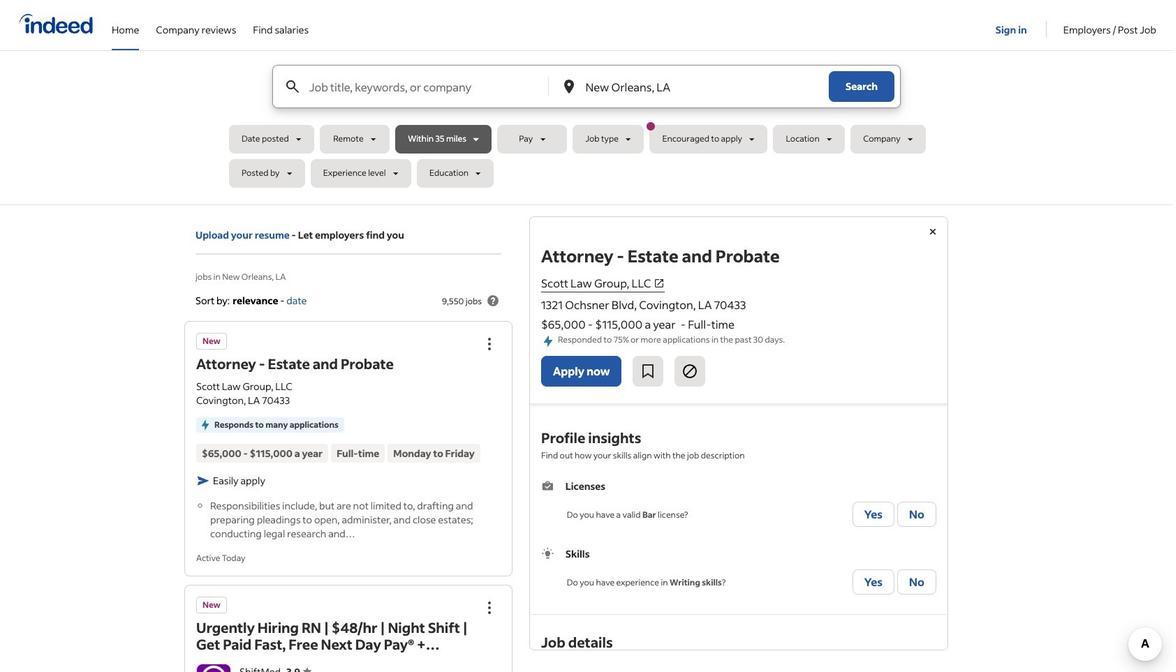 Task type: locate. For each thing, give the bounding box(es) containing it.
not interested image
[[682, 363, 699, 380]]

help icon image
[[485, 293, 501, 309]]

close job details image
[[924, 223, 941, 240]]

job actions for urgently hiring rn | $48/hr | night shift | get paid fast, free next day pay® + med/surg is collapsed image
[[481, 599, 498, 616]]

search: Job title, keywords, or company text field
[[307, 66, 525, 108]]

None search field
[[229, 65, 944, 193]]

scott law group, llc (opens in a new tab) image
[[654, 278, 665, 289]]



Task type: vqa. For each thing, say whether or not it's contained in the screenshot.
search box
yes



Task type: describe. For each thing, give the bounding box(es) containing it.
Edit location text field
[[583, 66, 801, 108]]

job actions for attorney - estate and probate is collapsed image
[[481, 336, 498, 353]]

save this job image
[[640, 363, 657, 380]]

licenses group
[[541, 479, 936, 530]]

3.9 out of five stars rating image
[[286, 665, 311, 672]]

skills group
[[541, 547, 936, 598]]



